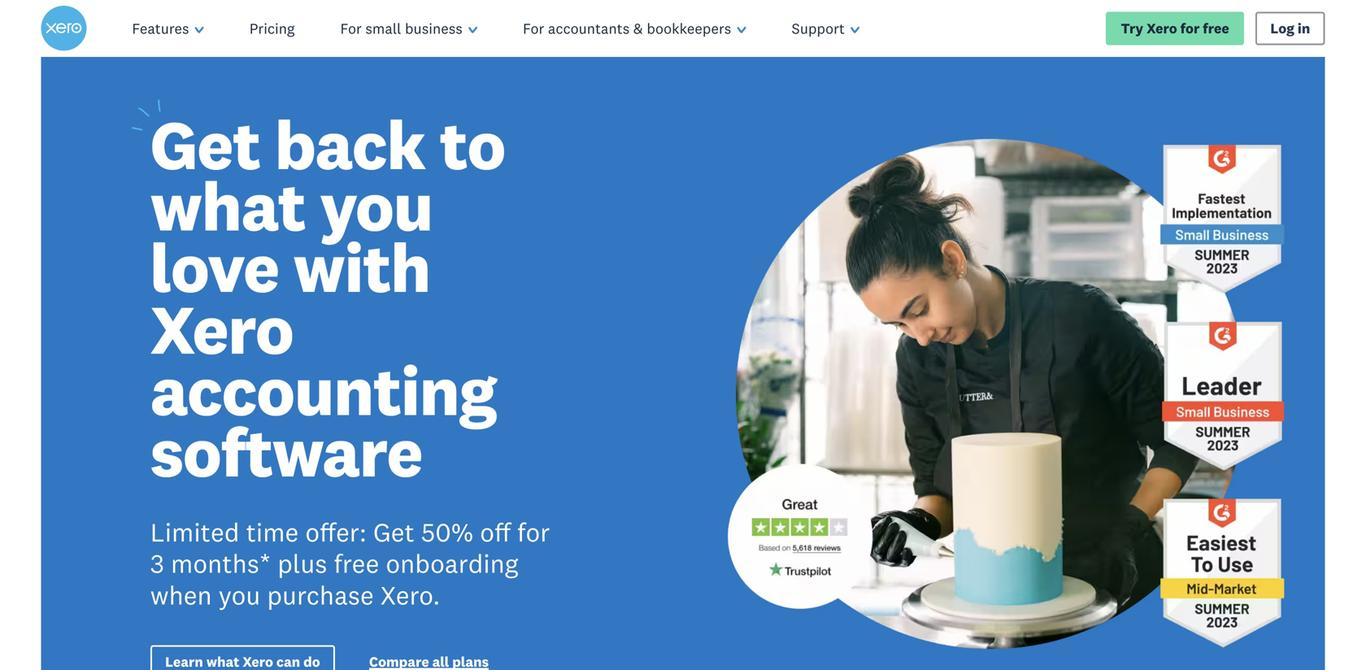 Task type: vqa. For each thing, say whether or not it's contained in the screenshot.
bottom you
yes



Task type: describe. For each thing, give the bounding box(es) containing it.
for small business
[[340, 19, 463, 38]]

limited time offer: get 50% off for 3 months* plus free onboarding when you purchase xero.
[[150, 516, 550, 611]]

3
[[150, 547, 164, 580]]

free inside limited time offer: get 50% off for 3 months* plus free onboarding when you purchase xero.
[[334, 547, 379, 580]]

try xero for free
[[1121, 19, 1229, 37]]

for accountants & bookkeepers
[[523, 19, 731, 38]]

plus
[[278, 547, 327, 580]]

offer:
[[305, 516, 367, 549]]

try xero for free link
[[1106, 12, 1244, 45]]

software
[[150, 409, 422, 494]]

log in
[[1271, 19, 1310, 37]]

for for for accountants & bookkeepers
[[523, 19, 544, 38]]

in
[[1298, 19, 1310, 37]]

1 horizontal spatial free
[[1203, 19, 1229, 37]]

features button
[[109, 0, 227, 57]]

50%
[[421, 516, 473, 549]]

you inside back to what you love with xero accounting software
[[320, 164, 433, 249]]

log
[[1271, 19, 1295, 37]]

for inside 'try xero for free' link
[[1180, 19, 1200, 37]]

try
[[1121, 19, 1143, 37]]

pricing link
[[227, 0, 318, 57]]

purchase
[[267, 579, 374, 611]]

love
[[150, 225, 279, 310]]

log in link
[[1256, 12, 1325, 45]]

with
[[293, 225, 430, 310]]

onboarding
[[386, 547, 518, 580]]

0 vertical spatial get
[[150, 102, 260, 187]]

pricing
[[249, 19, 295, 38]]

xero.
[[380, 579, 440, 611]]

0 vertical spatial xero
[[1147, 19, 1177, 37]]

xero inside back to what you love with xero accounting software
[[150, 286, 293, 371]]

xero homepage image
[[41, 6, 87, 51]]

for small business button
[[318, 0, 500, 57]]

months*
[[171, 547, 271, 580]]

features
[[132, 19, 189, 38]]

business
[[405, 19, 463, 38]]

for accountants & bookkeepers button
[[500, 0, 769, 57]]



Task type: locate. For each thing, give the bounding box(es) containing it.
free left log
[[1203, 19, 1229, 37]]

for left accountants
[[523, 19, 544, 38]]

limited
[[150, 516, 240, 549]]

free
[[1203, 19, 1229, 37], [334, 547, 379, 580]]

0 horizontal spatial you
[[219, 579, 261, 611]]

to
[[440, 102, 505, 187]]

for
[[340, 19, 362, 38], [523, 19, 544, 38]]

get inside limited time offer: get 50% off for 3 months* plus free onboarding when you purchase xero.
[[373, 516, 415, 549]]

1 horizontal spatial for
[[1180, 19, 1200, 37]]

off
[[480, 516, 511, 549]]

for
[[1180, 19, 1200, 37], [517, 516, 550, 549]]

you
[[320, 164, 433, 249], [219, 579, 261, 611]]

bookkeepers
[[647, 19, 731, 38]]

for right try
[[1180, 19, 1200, 37]]

1 vertical spatial xero
[[150, 286, 293, 371]]

0 horizontal spatial for
[[340, 19, 362, 38]]

1 horizontal spatial get
[[373, 516, 415, 549]]

1 horizontal spatial xero
[[1147, 19, 1177, 37]]

1 horizontal spatial for
[[523, 19, 544, 38]]

xero
[[1147, 19, 1177, 37], [150, 286, 293, 371]]

1 vertical spatial get
[[373, 516, 415, 549]]

0 vertical spatial for
[[1180, 19, 1200, 37]]

1 vertical spatial you
[[219, 579, 261, 611]]

for right off
[[517, 516, 550, 549]]

when
[[150, 579, 212, 611]]

0 horizontal spatial xero
[[150, 286, 293, 371]]

free right plus
[[334, 547, 379, 580]]

&
[[633, 19, 643, 38]]

what
[[150, 164, 305, 249]]

for for for small business
[[340, 19, 362, 38]]

1 horizontal spatial you
[[320, 164, 433, 249]]

0 vertical spatial free
[[1203, 19, 1229, 37]]

get
[[150, 102, 260, 187], [373, 516, 415, 549]]

small
[[365, 19, 401, 38]]

1 vertical spatial for
[[517, 516, 550, 549]]

for left small on the top left of page
[[340, 19, 362, 38]]

2 for from the left
[[523, 19, 544, 38]]

1 vertical spatial free
[[334, 547, 379, 580]]

for inside limited time offer: get 50% off for 3 months* plus free onboarding when you purchase xero.
[[517, 516, 550, 549]]

time
[[246, 516, 299, 549]]

back
[[275, 102, 425, 187]]

0 horizontal spatial for
[[517, 516, 550, 549]]

back to what you love with xero accounting software
[[150, 102, 505, 494]]

for inside for accountants & bookkeepers dropdown button
[[523, 19, 544, 38]]

accountants
[[548, 19, 630, 38]]

0 horizontal spatial free
[[334, 547, 379, 580]]

for inside for small business 'dropdown button'
[[340, 19, 362, 38]]

1 for from the left
[[340, 19, 362, 38]]

a xero user decorating a cake with blue icing. social proof badges surrounding the circular image. image
[[697, 57, 1325, 670]]

support
[[792, 19, 845, 38]]

you inside limited time offer: get 50% off for 3 months* plus free onboarding when you purchase xero.
[[219, 579, 261, 611]]

accounting
[[150, 348, 497, 433]]

support button
[[769, 0, 882, 57]]

0 horizontal spatial get
[[150, 102, 260, 187]]

0 vertical spatial you
[[320, 164, 433, 249]]



